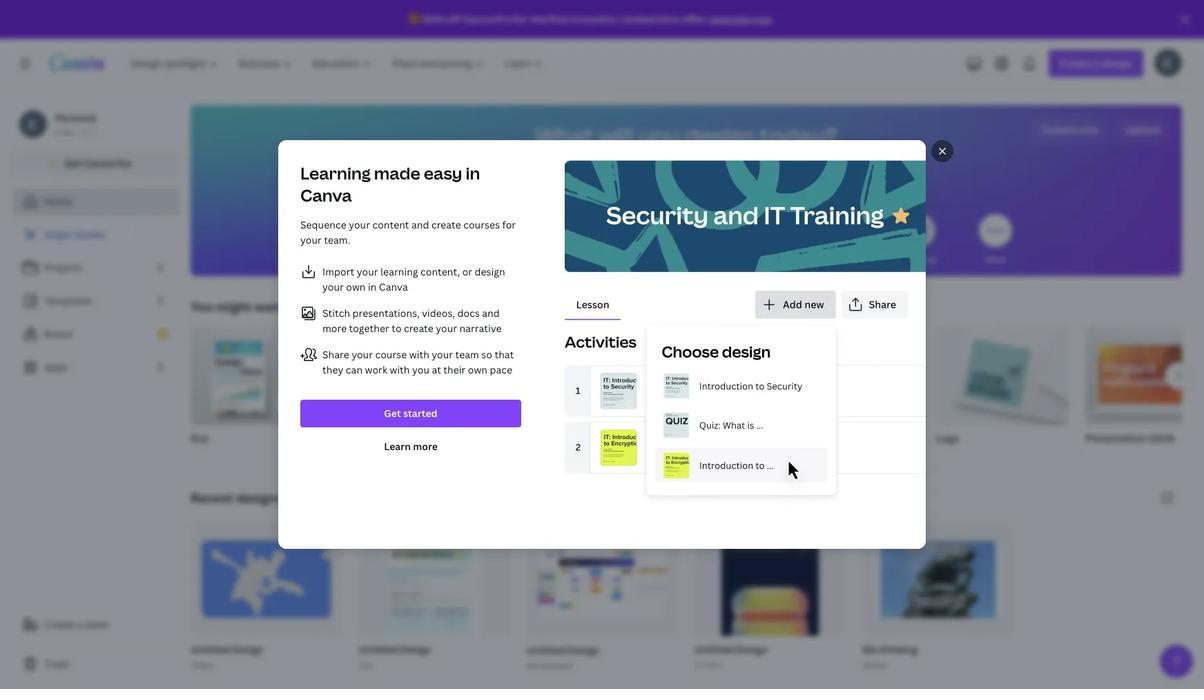Task type: locate. For each thing, give the bounding box(es) containing it.
untitled design button for untitled design whiteboard
[[527, 642, 600, 659]]

4 untitled from the left
[[527, 643, 565, 656]]

your right import at the left top
[[357, 265, 378, 278]]

1 horizontal spatial whiteboard
[[527, 660, 573, 671]]

0 horizontal spatial own
[[346, 280, 366, 293]]

get started
[[384, 407, 437, 420]]

for right 'courses'
[[502, 218, 516, 231]]

2 horizontal spatial in
[[715, 660, 722, 671]]

get left started
[[384, 407, 401, 420]]

or
[[462, 265, 472, 278]]

get inside get started button
[[384, 407, 401, 420]]

1 vertical spatial own
[[468, 363, 487, 376]]

design for untitled design doc
[[400, 643, 432, 656]]

0 vertical spatial in
[[466, 162, 480, 184]]

1 vertical spatial for
[[502, 218, 516, 231]]

2 vertical spatial you
[[412, 363, 429, 376]]

1 vertical spatial design
[[475, 265, 505, 278]]

7 group from the left
[[1085, 326, 1204, 425]]

free
[[55, 126, 73, 138]]

1 horizontal spatial in
[[466, 162, 480, 184]]

apps
[[44, 360, 68, 374]]

resume group
[[787, 326, 920, 463]]

canva inside import your learning content, or design your own in canva
[[379, 280, 408, 293]]

templates
[[44, 294, 92, 307]]

(landscape)
[[709, 432, 766, 445]]

canva inside button
[[84, 157, 113, 170]]

your down videos,
[[436, 322, 457, 335]]

2 untitled from the left
[[359, 643, 397, 656]]

you left the at
[[412, 363, 429, 376]]

0 horizontal spatial you
[[377, 253, 392, 265]]

own
[[346, 280, 366, 293], [468, 363, 487, 376]]

to down presentations,
[[392, 322, 402, 335]]

personal
[[55, 111, 96, 124]]

presentations
[[581, 253, 637, 265]]

1 vertical spatial and
[[482, 307, 500, 320]]

logo group
[[936, 326, 1069, 463]]

get inside get canva pro button
[[65, 157, 82, 170]]

you inside share your course with your team so that they can work with you at their own pace
[[412, 363, 429, 376]]

1 horizontal spatial and
[[482, 307, 500, 320]]

0 vertical spatial own
[[346, 280, 366, 293]]

me thinking meme
[[863, 643, 918, 671]]

their
[[443, 363, 466, 376]]

you right the for at the left top
[[377, 253, 392, 265]]

1 vertical spatial get
[[384, 407, 401, 420]]

with right course at the left bottom
[[409, 348, 429, 361]]

1 untitled from the left
[[191, 643, 229, 656]]

for
[[513, 12, 528, 26], [502, 218, 516, 231]]

the
[[530, 12, 547, 26]]

0 horizontal spatial team
[[85, 618, 109, 631]]

create a team
[[44, 618, 109, 631]]

0 vertical spatial more
[[322, 322, 347, 335]]

1 horizontal spatial design
[[684, 121, 755, 151]]

1 vertical spatial team
[[85, 618, 109, 631]]

0 vertical spatial video
[[489, 432, 516, 445]]

3
[[571, 12, 577, 26]]

(16:9)
[[1148, 432, 1175, 445]]

try...
[[303, 298, 330, 315]]

untitled inside untitled design video
[[191, 643, 229, 656]]

create inside sequence your content and create courses for your team.
[[431, 218, 461, 231]]

1 design from the left
[[232, 643, 264, 656]]

canva
[[462, 12, 492, 26], [84, 157, 113, 170], [300, 184, 352, 206], [379, 280, 408, 293]]

1 vertical spatial whiteboard
[[527, 660, 573, 671]]

meme
[[863, 660, 887, 671]]

group for logo
[[936, 326, 1069, 425]]

you right will
[[639, 121, 680, 151]]

group for facebook post (landscape)
[[638, 326, 771, 425]]

for
[[362, 253, 375, 265]]

1 vertical spatial to
[[392, 322, 402, 335]]

1 vertical spatial in
[[368, 280, 377, 293]]

content
[[372, 218, 409, 231]]

team left the so
[[455, 348, 479, 361]]

0 horizontal spatial list
[[11, 221, 180, 381]]

in down the for at the left top
[[368, 280, 377, 293]]

pace
[[490, 363, 512, 376]]

your inside stitch presentations, videos, docs and more together to create your narrative
[[436, 322, 457, 335]]

easy
[[424, 162, 462, 184]]

to left try...
[[287, 298, 300, 315]]

0 vertical spatial design
[[684, 121, 755, 151]]

made
[[374, 162, 420, 184]]

social media
[[661, 253, 712, 265]]

1 untitled design button from the left
[[191, 642, 264, 659]]

recent
[[191, 490, 233, 506]]

5 group from the left
[[787, 326, 920, 431]]

0 horizontal spatial and
[[411, 218, 429, 231]]

team right 'a'
[[85, 618, 109, 631]]

4 untitled design button from the left
[[527, 642, 600, 659]]

3 untitled design button from the left
[[695, 642, 768, 659]]

with down course at the left bottom
[[390, 363, 410, 376]]

in
[[466, 162, 480, 184], [368, 280, 377, 293], [715, 660, 722, 671]]

time
[[657, 12, 679, 26]]

untitled design doc
[[359, 643, 432, 671]]

1 horizontal spatial get
[[384, 407, 401, 420]]

0 vertical spatial and
[[411, 218, 429, 231]]

2 horizontal spatial you
[[639, 121, 680, 151]]

more inside stitch presentations, videos, docs and more together to create your narrative
[[322, 322, 347, 335]]

share your course with your team so that they can work with you at their own pace
[[322, 348, 514, 376]]

group for doc
[[191, 326, 323, 425]]

group
[[191, 326, 323, 425], [340, 326, 472, 425], [489, 326, 621, 425], [638, 326, 771, 425], [787, 326, 920, 431], [936, 326, 1069, 425], [1085, 326, 1204, 425]]

design inside untitled design video
[[232, 643, 264, 656]]

1 vertical spatial you
[[377, 253, 392, 265]]

0 horizontal spatial in
[[368, 280, 377, 293]]

untitled design button
[[191, 642, 264, 659], [359, 642, 432, 659], [695, 642, 768, 659], [527, 642, 600, 659]]

more down stitch on the top left of the page
[[322, 322, 347, 335]]

untitled inside untitled design whiteboard
[[527, 643, 565, 656]]

upgrade now button
[[709, 12, 771, 26]]

to inside stitch presentations, videos, docs and more together to create your narrative
[[392, 322, 402, 335]]

0 vertical spatial doc
[[191, 432, 209, 445]]

and up 'narrative'
[[482, 307, 500, 320]]

projects
[[44, 261, 82, 274]]

3 group from the left
[[489, 326, 621, 425]]

in right the easy
[[466, 162, 480, 184]]

.
[[771, 12, 774, 26]]

group for presentation (16:9)
[[1085, 326, 1204, 425]]

products
[[834, 253, 870, 265]]

whiteboard group
[[340, 326, 472, 463]]

video group
[[489, 326, 621, 463]]

4 design from the left
[[568, 643, 600, 656]]

1 horizontal spatial more
[[413, 440, 438, 453]]

and right content
[[411, 218, 429, 231]]

4 group from the left
[[638, 326, 771, 425]]

pro left the the
[[494, 12, 511, 26]]

home
[[44, 195, 72, 208]]

design inside untitled design 5 x 8 in
[[736, 643, 768, 656]]

3 untitled from the left
[[695, 643, 733, 656]]

share
[[322, 348, 349, 361]]

0 horizontal spatial whiteboard
[[340, 432, 395, 445]]

1 horizontal spatial list
[[300, 264, 521, 378]]

1 horizontal spatial pro
[[494, 12, 511, 26]]

courses
[[463, 218, 500, 231]]

magic
[[44, 228, 72, 241]]

1 vertical spatial create
[[404, 322, 433, 335]]

1 horizontal spatial you
[[412, 363, 429, 376]]

6 group from the left
[[936, 326, 1069, 425]]

None search field
[[479, 167, 893, 195]]

list
[[11, 221, 180, 381], [300, 264, 521, 378]]

for inside sequence your content and create courses for your team.
[[502, 218, 516, 231]]

canva down 1
[[84, 157, 113, 170]]

2 group from the left
[[340, 326, 472, 425]]

video inside group
[[489, 432, 516, 445]]

🎁 50% off canva pro for the first 3 months. limited time offer. upgrade now .
[[408, 12, 774, 26]]

design
[[684, 121, 755, 151], [475, 265, 505, 278]]

1 horizontal spatial video
[[489, 432, 516, 445]]

design inside 'untitled design doc'
[[400, 643, 432, 656]]

me
[[863, 643, 877, 656]]

1 horizontal spatial team
[[455, 348, 479, 361]]

untitled inside untitled design 5 x 8 in
[[695, 643, 733, 656]]

offer.
[[681, 12, 707, 26]]

sequence
[[300, 218, 346, 231]]

for left the the
[[513, 12, 528, 26]]

in right 8
[[715, 660, 722, 671]]

logo
[[936, 432, 959, 445]]

own down the so
[[468, 363, 487, 376]]

print products button
[[812, 204, 870, 276]]

3 design from the left
[[736, 643, 768, 656]]

0 horizontal spatial more
[[322, 322, 347, 335]]

1 group from the left
[[191, 326, 323, 425]]

1 horizontal spatial own
[[468, 363, 487, 376]]

1 horizontal spatial to
[[392, 322, 402, 335]]

1 vertical spatial doc
[[359, 660, 375, 671]]

own inside share your course with your team so that they can work with you at their own pace
[[468, 363, 487, 376]]

0 horizontal spatial video
[[191, 660, 213, 671]]

0 horizontal spatial doc
[[191, 432, 209, 445]]

you inside for you button
[[377, 253, 392, 265]]

get down '•' at the left of the page
[[65, 157, 82, 170]]

0 vertical spatial get
[[65, 157, 82, 170]]

1 vertical spatial pro
[[115, 157, 131, 170]]

get for get canva pro
[[65, 157, 82, 170]]

whiteboard inside group
[[340, 432, 395, 445]]

0 vertical spatial pro
[[494, 12, 511, 26]]

list containing magic studio
[[11, 221, 180, 381]]

team inside button
[[85, 618, 109, 631]]

0 horizontal spatial get
[[65, 157, 82, 170]]

canva inside learning made easy in canva
[[300, 184, 352, 206]]

untitled design 5 x 8 in
[[695, 643, 768, 671]]

social media button
[[661, 204, 712, 276]]

your up can
[[352, 348, 373, 361]]

might
[[216, 298, 251, 315]]

video inside untitled design video
[[191, 660, 213, 671]]

and inside sequence your content and create courses for your team.
[[411, 218, 429, 231]]

docs
[[457, 307, 480, 320]]

magic studio
[[44, 228, 105, 241]]

2 vertical spatial in
[[715, 660, 722, 671]]

design for untitled design 5 x 8 in
[[736, 643, 768, 656]]

0 horizontal spatial design
[[475, 265, 505, 278]]

more right learn
[[413, 440, 438, 453]]

•
[[75, 126, 79, 138]]

50%
[[423, 12, 444, 26]]

0 vertical spatial create
[[431, 218, 461, 231]]

1 horizontal spatial doc
[[359, 660, 375, 671]]

untitled inside 'untitled design doc'
[[359, 643, 397, 656]]

print
[[812, 253, 832, 265]]

videos
[[750, 253, 777, 265]]

create left 'courses'
[[431, 218, 461, 231]]

group for video
[[489, 326, 621, 425]]

0 horizontal spatial pro
[[115, 157, 131, 170]]

a
[[78, 618, 83, 631]]

canva down learning
[[379, 280, 408, 293]]

more
[[322, 322, 347, 335], [413, 440, 438, 453]]

0 vertical spatial to
[[287, 298, 300, 315]]

whiteboard
[[340, 432, 395, 445], [527, 660, 573, 671]]

0 vertical spatial team
[[455, 348, 479, 361]]

create down videos,
[[404, 322, 433, 335]]

canva up the sequence
[[300, 184, 352, 206]]

facebook post (landscape)
[[638, 432, 766, 445]]

0 vertical spatial whiteboard
[[340, 432, 395, 445]]

own down import at the left top
[[346, 280, 366, 293]]

pro up home link
[[115, 157, 131, 170]]

import your learning content, or design your own in canva
[[322, 265, 505, 293]]

2 design from the left
[[400, 643, 432, 656]]

team inside share your course with your team so that they can work with you at their own pace
[[455, 348, 479, 361]]

2 untitled design button from the left
[[359, 642, 432, 659]]

will
[[599, 121, 634, 151]]

untitled for untitled design video
[[191, 643, 229, 656]]

1 vertical spatial video
[[191, 660, 213, 671]]

design inside untitled design whiteboard
[[568, 643, 600, 656]]



Task type: describe. For each thing, give the bounding box(es) containing it.
🎁
[[408, 12, 421, 26]]

untitled for untitled design doc
[[359, 643, 397, 656]]

media
[[687, 253, 712, 265]]

design inside import your learning content, or design your own in canva
[[475, 265, 505, 278]]

get for get started
[[384, 407, 401, 420]]

studio
[[74, 228, 105, 241]]

get canva pro
[[65, 157, 131, 170]]

at
[[432, 363, 441, 376]]

now
[[752, 12, 771, 26]]

team.
[[324, 233, 350, 246]]

get started button
[[300, 400, 521, 427]]

0 vertical spatial with
[[409, 348, 429, 361]]

off
[[446, 12, 460, 26]]

months.
[[579, 12, 618, 26]]

limited
[[620, 12, 655, 26]]

you
[[191, 298, 213, 315]]

x
[[702, 660, 706, 671]]

brand link
[[11, 320, 180, 348]]

in inside import your learning content, or design your own in canva
[[368, 280, 377, 293]]

more
[[985, 253, 1006, 265]]

want
[[254, 298, 284, 315]]

your up the at
[[432, 348, 453, 361]]

0 horizontal spatial to
[[287, 298, 300, 315]]

untitled design button for untitled design 5 x 8 in
[[695, 642, 768, 659]]

0 vertical spatial you
[[639, 121, 680, 151]]

create
[[44, 618, 75, 631]]

presentation
[[1085, 432, 1146, 445]]

for you
[[362, 253, 392, 265]]

what will you design today?
[[536, 121, 837, 151]]

import
[[322, 265, 354, 278]]

doc group
[[191, 326, 323, 463]]

untitled for untitled design 5 x 8 in
[[695, 643, 733, 656]]

design for untitled design whiteboard
[[568, 643, 600, 656]]

get canva pro button
[[11, 151, 180, 177]]

upgrade
[[709, 12, 750, 26]]

pro inside button
[[115, 157, 131, 170]]

presentations,
[[353, 307, 420, 320]]

your up team.
[[349, 218, 370, 231]]

what
[[536, 121, 594, 151]]

presentation (16:9) group
[[1085, 326, 1204, 463]]

together
[[349, 322, 389, 335]]

canva right off
[[462, 12, 492, 26]]

so
[[481, 348, 492, 361]]

for you button
[[360, 204, 394, 276]]

learning made easy in canva
[[300, 162, 480, 206]]

templates link
[[11, 287, 180, 315]]

post
[[685, 432, 706, 445]]

that
[[495, 348, 514, 361]]

magic studio link
[[11, 221, 180, 249]]

8
[[708, 660, 713, 671]]

1 vertical spatial with
[[390, 363, 410, 376]]

work
[[365, 363, 387, 376]]

course
[[375, 348, 407, 361]]

untitled for untitled design whiteboard
[[527, 643, 565, 656]]

own inside import your learning content, or design your own in canva
[[346, 280, 366, 293]]

in inside learning made easy in canva
[[466, 162, 480, 184]]

group for whiteboard
[[340, 326, 472, 425]]

learn more link
[[300, 433, 521, 461]]

print products
[[812, 253, 870, 265]]

doc inside group
[[191, 432, 209, 445]]

websites
[[900, 253, 937, 265]]

your down import at the left top
[[322, 280, 344, 293]]

untitled design button for untitled design video
[[191, 642, 264, 659]]

social
[[661, 253, 685, 265]]

design for untitled design video
[[232, 643, 264, 656]]

free •
[[55, 126, 79, 138]]

top level navigation element
[[122, 50, 555, 77]]

learning
[[300, 162, 371, 184]]

presentations button
[[581, 204, 637, 276]]

recent designs
[[191, 490, 282, 506]]

list containing import your learning content, or design your own in canva
[[300, 264, 521, 378]]

1
[[92, 126, 96, 138]]

videos button
[[747, 204, 780, 276]]

facebook post (landscape) group
[[638, 326, 771, 463]]

0 vertical spatial for
[[513, 12, 528, 26]]

untitled design whiteboard
[[527, 643, 600, 671]]

home link
[[11, 188, 180, 215]]

me thinking button
[[863, 642, 918, 659]]

doc inside 'untitled design doc'
[[359, 660, 375, 671]]

trash
[[44, 657, 69, 670]]

designs
[[236, 490, 282, 506]]

1 vertical spatial more
[[413, 440, 438, 453]]

trash link
[[11, 650, 180, 678]]

projects link
[[11, 254, 180, 282]]

sequence your content and create courses for your team.
[[300, 218, 516, 246]]

started
[[403, 407, 437, 420]]

create inside stitch presentations, videos, docs and more together to create your narrative
[[404, 322, 433, 335]]

websites button
[[900, 204, 937, 276]]

brand
[[44, 327, 72, 340]]

today?
[[759, 121, 837, 151]]

your down the sequence
[[300, 233, 322, 246]]

untitled design video
[[191, 643, 264, 671]]

narrative
[[459, 322, 502, 335]]

untitled design button for untitled design doc
[[359, 642, 432, 659]]

stitch
[[322, 307, 350, 320]]

videos,
[[422, 307, 455, 320]]

create a team button
[[11, 611, 180, 639]]

5
[[695, 660, 699, 671]]

learn
[[384, 440, 411, 453]]

stitch presentations, videos, docs and more together to create your narrative
[[322, 307, 502, 335]]

apps link
[[11, 354, 180, 381]]

more button
[[979, 204, 1012, 276]]

and inside stitch presentations, videos, docs and more together to create your narrative
[[482, 307, 500, 320]]

whiteboard inside untitled design whiteboard
[[527, 660, 573, 671]]

in inside untitled design 5 x 8 in
[[715, 660, 722, 671]]

they
[[322, 363, 343, 376]]



Task type: vqa. For each thing, say whether or not it's contained in the screenshot.
the right Branding link
no



